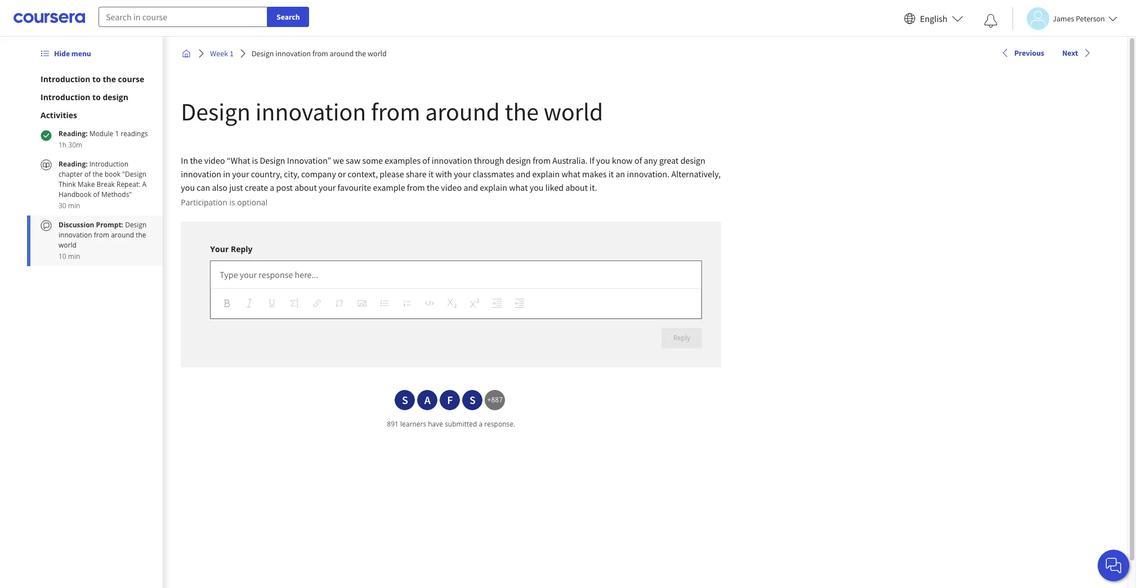 Task type: describe. For each thing, give the bounding box(es) containing it.
design inside dropdown button
[[103, 92, 128, 103]]

0 horizontal spatial video
[[204, 155, 225, 166]]

company
[[301, 168, 336, 180]]

australia.
[[553, 155, 588, 166]]

learners
[[401, 420, 427, 429]]

2 horizontal spatial you
[[597, 155, 611, 166]]

makes
[[583, 168, 607, 180]]

activities button
[[41, 110, 149, 121]]

innovation up innovation"
[[256, 96, 366, 127]]

around inside design innovation from around the world
[[111, 230, 134, 240]]

Your Reply text field
[[220, 268, 693, 282]]

next button
[[1059, 43, 1097, 63]]

james peterson
[[1054, 13, 1106, 23]]

it.
[[590, 182, 598, 193]]

introduction to the course
[[41, 74, 144, 85]]

1 vertical spatial design innovation from around the world
[[181, 96, 604, 127]]

is inside 'in the video "what is design innovation" we saw some examples of innovation through design from australia. if you know of any great design innovation in your country, city, company or context, please share it with your classmates and explain what makes it an innovation. alternatively, you can also just create a post about your favourite example from the video and explain what you liked about it.'
[[252, 155, 258, 166]]

introduction to design button
[[41, 92, 149, 103]]

handbook
[[59, 190, 91, 199]]

0 horizontal spatial you
[[181, 182, 195, 193]]

s
[[402, 393, 408, 407]]

your
[[210, 244, 229, 255]]

1h
[[59, 140, 67, 150]]

share
[[406, 168, 427, 180]]

james
[[1054, 13, 1075, 23]]

2 vertical spatial world
[[59, 241, 77, 250]]

0 horizontal spatial and
[[464, 182, 478, 193]]

the inside design innovation from around the world
[[136, 230, 146, 240]]

coursera image
[[14, 9, 85, 27]]

methods"
[[101, 190, 132, 199]]

we
[[333, 155, 344, 166]]

30m
[[68, 140, 82, 150]]

"what
[[227, 155, 250, 166]]

innovation up with
[[432, 155, 472, 166]]

Search in course text field
[[99, 7, 268, 27]]

chapter
[[59, 170, 83, 179]]

from inside design innovation from around the world
[[94, 230, 109, 240]]

design inside 'in the video "what is design innovation" we saw some examples of innovation through design from australia. if you know of any great design innovation in your country, city, company or context, please share it with your classmates and explain what makes it an innovation. alternatively, you can also just create a post about your favourite example from the video and explain what you liked about it.'
[[260, 155, 285, 166]]

a inside introduction chapter of the book "design think make break repeat: a handbook of methods"
[[142, 180, 147, 189]]

classmates
[[473, 168, 515, 180]]

with
[[436, 168, 452, 180]]

alternatively,
[[672, 168, 721, 180]]

example
[[373, 182, 405, 193]]

innovation"
[[287, 155, 331, 166]]

next
[[1063, 48, 1079, 58]]

891 learners have submitted a response.
[[387, 420, 516, 429]]

the inside dropdown button
[[103, 74, 116, 85]]

hide menu button
[[36, 43, 96, 64]]

favourite
[[338, 182, 372, 193]]

s
[[470, 393, 476, 407]]

2 horizontal spatial design
[[681, 155, 706, 166]]

10
[[59, 252, 66, 261]]

james peterson button
[[1013, 7, 1118, 30]]

examples
[[385, 155, 421, 166]]

hide
[[54, 48, 70, 59]]

please
[[380, 168, 404, 180]]

any
[[644, 155, 658, 166]]

1 vertical spatial around
[[426, 96, 500, 127]]

1 it from the left
[[429, 168, 434, 180]]

1 horizontal spatial your
[[319, 182, 336, 193]]

f
[[447, 393, 453, 407]]

have
[[428, 420, 443, 429]]

1 vertical spatial a
[[479, 420, 483, 429]]

min for 10 min
[[68, 252, 80, 261]]

readings
[[121, 129, 148, 139]]

break
[[97, 180, 115, 189]]

your reply
[[210, 244, 253, 255]]

participation
[[181, 197, 228, 208]]

if
[[590, 155, 595, 166]]

some
[[363, 155, 383, 166]]

1 vertical spatial video
[[441, 182, 462, 193]]

an
[[616, 168, 626, 180]]

book
[[105, 170, 121, 179]]

887
[[492, 396, 503, 405]]

make
[[78, 180, 95, 189]]

hide menu
[[54, 48, 91, 59]]

participation is optional
[[181, 197, 268, 208]]

design innovation from around the world link
[[247, 43, 391, 64]]

the inside introduction chapter of the book "design think make break repeat: a handbook of methods"
[[93, 170, 103, 179]]

think
[[59, 180, 76, 189]]

2 vertical spatial design innovation from around the world
[[59, 220, 147, 250]]

module
[[89, 129, 113, 139]]

1 inside 'week 1' link
[[230, 48, 234, 59]]

0 vertical spatial and
[[516, 168, 531, 180]]

in
[[181, 155, 188, 166]]

1 horizontal spatial around
[[330, 48, 354, 59]]

through
[[474, 155, 505, 166]]

1 about from the left
[[295, 182, 317, 193]]

of down break
[[93, 190, 100, 199]]

10 min
[[59, 252, 80, 261]]

0 horizontal spatial your
[[232, 168, 249, 180]]

reply
[[231, 244, 253, 255]]

"design
[[122, 170, 147, 179]]



Task type: locate. For each thing, give the bounding box(es) containing it.
design right the prompt:
[[125, 220, 147, 230]]

video down with
[[441, 182, 462, 193]]

0 horizontal spatial a
[[142, 180, 147, 189]]

1 horizontal spatial 1
[[230, 48, 234, 59]]

0 vertical spatial what
[[562, 168, 581, 180]]

your down "company"
[[319, 182, 336, 193]]

search button
[[268, 7, 309, 27]]

30 min
[[59, 201, 80, 211]]

0 horizontal spatial a
[[270, 182, 275, 193]]

design up country,
[[260, 155, 285, 166]]

2 vertical spatial introduction
[[89, 159, 129, 169]]

1 vertical spatial is
[[230, 197, 235, 208]]

1 min from the top
[[68, 201, 80, 211]]

reading: for reading:
[[59, 159, 89, 169]]

min for 30 min
[[68, 201, 80, 211]]

prompt:
[[96, 220, 123, 230]]

reading: up 30m
[[59, 129, 88, 139]]

0 vertical spatial introduction
[[41, 74, 90, 85]]

0 vertical spatial explain
[[533, 168, 560, 180]]

innovation up can
[[181, 168, 221, 180]]

1 vertical spatial what
[[509, 182, 528, 193]]

you right if
[[597, 155, 611, 166]]

0 vertical spatial design innovation from around the world
[[252, 48, 387, 59]]

introduction for introduction to the course
[[41, 74, 90, 85]]

response.
[[485, 420, 516, 429]]

design up "what
[[181, 96, 251, 127]]

1
[[230, 48, 234, 59], [115, 129, 119, 139]]

video
[[204, 155, 225, 166], [441, 182, 462, 193]]

it
[[429, 168, 434, 180], [609, 168, 614, 180]]

of
[[423, 155, 430, 166], [635, 155, 642, 166], [85, 170, 91, 179], [93, 190, 100, 199]]

0 horizontal spatial what
[[509, 182, 528, 193]]

0 vertical spatial world
[[368, 48, 387, 59]]

1 right week
[[230, 48, 234, 59]]

what down australia. at the top
[[562, 168, 581, 180]]

1 vertical spatial 1
[[115, 129, 119, 139]]

reading: module 1 readings 1h 30m
[[59, 129, 148, 150]]

1 vertical spatial min
[[68, 252, 80, 261]]

introduction inside dropdown button
[[41, 74, 90, 85]]

to inside dropdown button
[[92, 92, 101, 103]]

your down "what
[[232, 168, 249, 180]]

post
[[276, 182, 293, 193]]

design inside design innovation from around the world
[[125, 220, 147, 230]]

design up alternatively,
[[681, 155, 706, 166]]

explain up liked
[[533, 168, 560, 180]]

discussion
[[59, 220, 94, 230]]

can
[[197, 182, 210, 193]]

1 vertical spatial introduction
[[41, 92, 90, 103]]

0 horizontal spatial it
[[429, 168, 434, 180]]

of up make
[[85, 170, 91, 179]]

0 horizontal spatial about
[[295, 182, 317, 193]]

activities
[[41, 110, 77, 121]]

1 vertical spatial world
[[544, 96, 604, 127]]

peterson
[[1077, 13, 1106, 23]]

a inside 'in the video "what is design innovation" we saw some examples of innovation through design from australia. if you know of any great design innovation in your country, city, company or context, please share it with your classmates and explain what makes it an innovation. alternatively, you can also just create a post about your favourite example from the video and explain what you liked about it.'
[[270, 182, 275, 193]]

30
[[59, 201, 66, 211]]

previous button
[[997, 43, 1050, 63]]

0 vertical spatial to
[[92, 74, 101, 85]]

you left liked
[[530, 182, 544, 193]]

introduction inside introduction chapter of the book "design think make break repeat: a handbook of methods"
[[89, 159, 129, 169]]

your right with
[[454, 168, 471, 180]]

1 vertical spatial to
[[92, 92, 101, 103]]

introduction to design
[[41, 92, 128, 103]]

1 horizontal spatial what
[[562, 168, 581, 180]]

you left can
[[181, 182, 195, 193]]

it left with
[[429, 168, 434, 180]]

what down the classmates
[[509, 182, 528, 193]]

introduction
[[41, 74, 90, 85], [41, 92, 90, 103], [89, 159, 129, 169]]

0 vertical spatial reading:
[[59, 129, 88, 139]]

min down handbook
[[68, 201, 80, 211]]

introduction up book
[[89, 159, 129, 169]]

you
[[597, 155, 611, 166], [181, 182, 195, 193], [530, 182, 544, 193]]

1 horizontal spatial a
[[479, 420, 483, 429]]

+ 887
[[488, 396, 503, 405]]

1 vertical spatial a
[[425, 393, 431, 407]]

week 1 link
[[206, 43, 238, 64]]

2 reading: from the top
[[59, 159, 89, 169]]

is down just
[[230, 197, 235, 208]]

2 horizontal spatial your
[[454, 168, 471, 180]]

design innovation from around the world up examples
[[181, 96, 604, 127]]

home image
[[182, 49, 191, 58]]

explain
[[533, 168, 560, 180], [480, 182, 508, 193]]

to for design
[[92, 92, 101, 103]]

0 horizontal spatial around
[[111, 230, 134, 240]]

a left the post
[[270, 182, 275, 193]]

2 to from the top
[[92, 92, 101, 103]]

1 horizontal spatial and
[[516, 168, 531, 180]]

your
[[232, 168, 249, 180], [454, 168, 471, 180], [319, 182, 336, 193]]

is
[[252, 155, 258, 166], [230, 197, 235, 208]]

chat with us image
[[1105, 557, 1123, 575]]

1 vertical spatial reading:
[[59, 159, 89, 169]]

a left f
[[425, 393, 431, 407]]

create
[[245, 182, 268, 193]]

0 horizontal spatial 1
[[115, 129, 119, 139]]

+
[[488, 396, 492, 405]]

design down course
[[103, 92, 128, 103]]

submitted
[[445, 420, 477, 429]]

introduction inside dropdown button
[[41, 92, 90, 103]]

to for the
[[92, 74, 101, 85]]

to up introduction to design dropdown button
[[92, 74, 101, 85]]

to
[[92, 74, 101, 85], [92, 92, 101, 103]]

previous
[[1015, 48, 1045, 58]]

0 horizontal spatial world
[[59, 241, 77, 250]]

reading: inside reading: module 1 readings 1h 30m
[[59, 129, 88, 139]]

design
[[252, 48, 274, 59], [181, 96, 251, 127], [260, 155, 285, 166], [125, 220, 147, 230]]

video up in
[[204, 155, 225, 166]]

innovation down search 'button'
[[276, 48, 311, 59]]

0 vertical spatial 1
[[230, 48, 234, 59]]

1 inside reading: module 1 readings 1h 30m
[[115, 129, 119, 139]]

city,
[[284, 168, 300, 180]]

is right "what
[[252, 155, 258, 166]]

innovation.
[[627, 168, 670, 180]]

2 about from the left
[[566, 182, 588, 193]]

in
[[223, 168, 230, 180]]

1 vertical spatial and
[[464, 182, 478, 193]]

0 horizontal spatial design
[[103, 92, 128, 103]]

a down "design
[[142, 180, 147, 189]]

completed image
[[41, 130, 52, 142]]

introduction up the activities
[[41, 92, 90, 103]]

show notifications image
[[985, 14, 998, 28]]

reading:
[[59, 129, 88, 139], [59, 159, 89, 169]]

it left an
[[609, 168, 614, 180]]

the
[[355, 48, 366, 59], [103, 74, 116, 85], [505, 96, 539, 127], [190, 155, 203, 166], [93, 170, 103, 179], [427, 182, 440, 193], [136, 230, 146, 240]]

1 horizontal spatial is
[[252, 155, 258, 166]]

1 reading: from the top
[[59, 129, 88, 139]]

week 1
[[210, 48, 234, 59]]

optional
[[237, 197, 268, 208]]

to down introduction to the course dropdown button
[[92, 92, 101, 103]]

and right the classmates
[[516, 168, 531, 180]]

min right 10
[[68, 252, 80, 261]]

1 vertical spatial explain
[[480, 182, 508, 193]]

great
[[660, 155, 679, 166]]

about left the it.
[[566, 182, 588, 193]]

0 vertical spatial a
[[142, 180, 147, 189]]

menu
[[71, 48, 91, 59]]

world
[[368, 48, 387, 59], [544, 96, 604, 127], [59, 241, 77, 250]]

introduction for introduction to design
[[41, 92, 90, 103]]

1 horizontal spatial you
[[530, 182, 544, 193]]

0 horizontal spatial explain
[[480, 182, 508, 193]]

introduction down hide menu button
[[41, 74, 90, 85]]

2 min from the top
[[68, 252, 80, 261]]

a left response.
[[479, 420, 483, 429]]

explain down the classmates
[[480, 182, 508, 193]]

2 horizontal spatial world
[[544, 96, 604, 127]]

also
[[212, 182, 228, 193]]

design
[[103, 92, 128, 103], [506, 155, 531, 166], [681, 155, 706, 166]]

and down the classmates
[[464, 182, 478, 193]]

know
[[612, 155, 633, 166]]

about down "company"
[[295, 182, 317, 193]]

1 horizontal spatial design
[[506, 155, 531, 166]]

design innovation from around the world
[[252, 48, 387, 59], [181, 96, 604, 127], [59, 220, 147, 250]]

1 horizontal spatial a
[[425, 393, 431, 407]]

design up the classmates
[[506, 155, 531, 166]]

2 vertical spatial around
[[111, 230, 134, 240]]

week
[[210, 48, 228, 59]]

introduction chapter of the book "design think make break repeat: a handbook of methods"
[[59, 159, 147, 199]]

context,
[[348, 168, 378, 180]]

and
[[516, 168, 531, 180], [464, 182, 478, 193]]

what
[[562, 168, 581, 180], [509, 182, 528, 193]]

0 vertical spatial a
[[270, 182, 275, 193]]

to inside dropdown button
[[92, 74, 101, 85]]

design right week 1
[[252, 48, 274, 59]]

just
[[229, 182, 243, 193]]

reading: up chapter
[[59, 159, 89, 169]]

design innovation from around the world down search 'button'
[[252, 48, 387, 59]]

1 to from the top
[[92, 74, 101, 85]]

0 vertical spatial around
[[330, 48, 354, 59]]

course
[[118, 74, 144, 85]]

0 vertical spatial min
[[68, 201, 80, 211]]

design innovation from around the world up 10 min
[[59, 220, 147, 250]]

of up share at the top of the page
[[423, 155, 430, 166]]

0 vertical spatial is
[[252, 155, 258, 166]]

1 horizontal spatial it
[[609, 168, 614, 180]]

about
[[295, 182, 317, 193], [566, 182, 588, 193]]

saw
[[346, 155, 361, 166]]

1 horizontal spatial world
[[368, 48, 387, 59]]

1 horizontal spatial about
[[566, 182, 588, 193]]

min
[[68, 201, 80, 211], [68, 252, 80, 261]]

innovation down discussion
[[59, 230, 92, 240]]

english
[[921, 13, 948, 24]]

1 horizontal spatial explain
[[533, 168, 560, 180]]

0 vertical spatial video
[[204, 155, 225, 166]]

of left any
[[635, 155, 642, 166]]

2 it from the left
[[609, 168, 614, 180]]

1 right the module at the top
[[115, 129, 119, 139]]

search
[[277, 12, 300, 22]]

1 horizontal spatial video
[[441, 182, 462, 193]]

introduction for introduction chapter of the book "design think make break repeat: a handbook of methods"
[[89, 159, 129, 169]]

discussion prompt:
[[59, 220, 125, 230]]

0 horizontal spatial is
[[230, 197, 235, 208]]

or
[[338, 168, 346, 180]]

around
[[330, 48, 354, 59], [426, 96, 500, 127], [111, 230, 134, 240]]

english button
[[900, 0, 968, 37]]

891
[[387, 420, 399, 429]]

a
[[270, 182, 275, 193], [479, 420, 483, 429]]

country,
[[251, 168, 282, 180]]

liked
[[546, 182, 564, 193]]

reading: for reading: module 1 readings 1h 30m
[[59, 129, 88, 139]]

introduction to the course button
[[41, 74, 149, 85]]

2 horizontal spatial around
[[426, 96, 500, 127]]

innovation inside design innovation from around the world
[[59, 230, 92, 240]]



Task type: vqa. For each thing, say whether or not it's contained in the screenshot.
the "Help Center" icon
no



